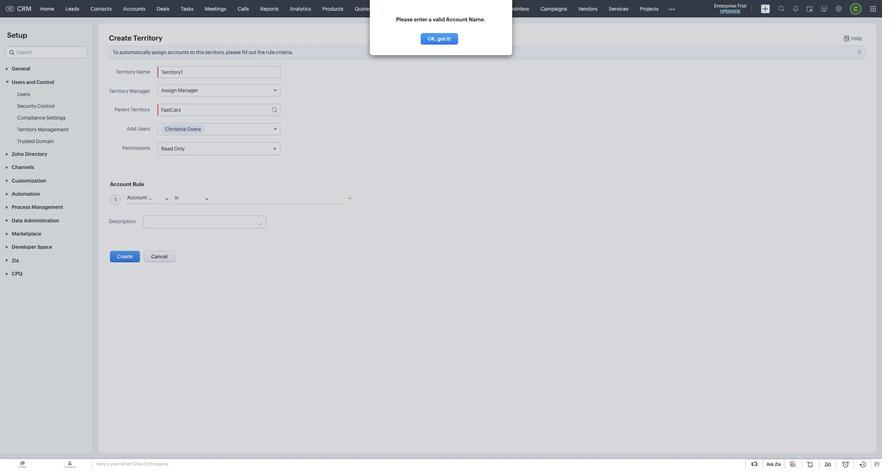 Task type: describe. For each thing, give the bounding box(es) containing it.
account rule
[[110, 181, 144, 187]]

campaigns link
[[535, 0, 573, 17]]

create menu element
[[757, 0, 774, 17]]

name.
[[469, 16, 486, 22]]

zia
[[775, 462, 781, 467]]

crm link
[[6, 5, 32, 12]]

users and control button
[[0, 75, 93, 89]]

salesinbox
[[504, 6, 529, 12]]

contacts image
[[47, 459, 92, 469]]

tasks link
[[175, 0, 199, 17]]

1 vertical spatial account
[[110, 181, 132, 187]]

analytics
[[290, 6, 311, 12]]

territory manager
[[109, 88, 150, 94]]

users for users
[[17, 91, 30, 97]]

users and control
[[12, 79, 54, 85]]

calls link
[[232, 0, 255, 17]]

salesinbox link
[[498, 0, 535, 17]]

services
[[609, 6, 629, 12]]

automatically
[[120, 49, 151, 55]]

territory management link
[[17, 126, 69, 133]]

out
[[249, 49, 256, 55]]

a
[[429, 16, 432, 22]]

analytics link
[[284, 0, 317, 17]]

territory management
[[17, 127, 69, 132]]

settings
[[46, 115, 66, 121]]

(ctrl+space)
[[144, 462, 168, 467]]

enterprise-trial upgrade
[[714, 3, 747, 14]]

control inside dropdown button
[[36, 79, 54, 85]]

chat
[[133, 462, 143, 467]]

territory for manager
[[109, 88, 129, 94]]

and
[[26, 79, 35, 85]]

services link
[[603, 0, 634, 17]]

domain
[[36, 138, 54, 144]]

security control link
[[17, 102, 55, 110]]

home link
[[34, 0, 60, 17]]

quotes link
[[349, 0, 377, 17]]

ask
[[767, 462, 774, 467]]

valid
[[433, 16, 445, 22]]

products link
[[317, 0, 349, 17]]

meetings
[[205, 6, 226, 12]]

chats image
[[0, 459, 45, 469]]

tasks
[[181, 6, 193, 12]]

to automatically assign accounts to this territory, please fill out the rule criteria.
[[113, 49, 294, 55]]

contacts
[[91, 6, 112, 12]]

your
[[111, 462, 120, 467]]

to
[[113, 49, 119, 55]]

manager
[[130, 88, 150, 94]]

parent territory
[[115, 107, 150, 113]]

2 vertical spatial users
[[137, 126, 150, 132]]

rule
[[266, 49, 275, 55]]

fill
[[242, 49, 248, 55]]

assign
[[152, 49, 167, 55]]

add users
[[127, 126, 150, 132]]

parent
[[115, 107, 130, 113]]

trusted domain link
[[17, 138, 54, 145]]

territory for name
[[116, 69, 135, 75]]

deals
[[157, 6, 169, 12]]

leads link
[[60, 0, 85, 17]]

users link
[[17, 91, 30, 98]]

territory up assign at the top left of the page
[[133, 34, 162, 42]]

help
[[852, 36, 862, 41]]

the
[[257, 49, 265, 55]]

criteria.
[[276, 49, 294, 55]]

compliance
[[17, 115, 45, 121]]

help link
[[844, 36, 862, 42]]

security control
[[17, 103, 55, 109]]

territory for management
[[17, 127, 37, 132]]

meetings link
[[199, 0, 232, 17]]

0 vertical spatial account
[[446, 16, 468, 22]]

upgrade
[[720, 9, 741, 14]]



Task type: locate. For each thing, give the bounding box(es) containing it.
trial
[[738, 3, 747, 9]]

None submit
[[110, 251, 140, 262]]

None button
[[421, 33, 459, 45], [144, 251, 175, 262], [421, 33, 459, 45], [144, 251, 175, 262]]

crm
[[17, 5, 32, 12]]

name
[[136, 69, 150, 75]]

please
[[397, 16, 413, 22]]

vendors
[[579, 6, 598, 12]]

create
[[109, 34, 132, 42]]

accounts link
[[117, 0, 151, 17]]

None text field
[[161, 69, 277, 75], [161, 107, 277, 113], [161, 69, 277, 75], [161, 107, 277, 113]]

create menu image
[[761, 4, 770, 13]]

territory right parent
[[131, 107, 150, 113]]

compliance settings
[[17, 115, 66, 121]]

permissions
[[122, 145, 150, 151]]

projects
[[640, 6, 659, 12]]

users right add
[[137, 126, 150, 132]]

deals link
[[151, 0, 175, 17]]

territory name
[[116, 69, 150, 75]]

territory left name
[[116, 69, 135, 75]]

1 vertical spatial users
[[17, 91, 30, 97]]

account right valid
[[446, 16, 468, 22]]

account left rule
[[110, 181, 132, 187]]

calls
[[238, 6, 249, 12]]

0 horizontal spatial account
[[110, 181, 132, 187]]

0 vertical spatial users
[[12, 79, 25, 85]]

control inside region
[[37, 103, 55, 109]]

campaigns
[[541, 6, 567, 12]]

users up security
[[17, 91, 30, 97]]

territory inside "link"
[[17, 127, 37, 132]]

please enter a valid account name.
[[397, 16, 486, 22]]

control right and
[[36, 79, 54, 85]]

ask zia
[[767, 462, 781, 467]]

contacts link
[[85, 0, 117, 17]]

users for users and control
[[12, 79, 25, 85]]

users
[[12, 79, 25, 85], [17, 91, 30, 97], [137, 126, 150, 132]]

territory,
[[205, 49, 225, 55]]

1 horizontal spatial account
[[446, 16, 468, 22]]

here
[[96, 462, 106, 467]]

this
[[196, 49, 204, 55]]

accounts
[[168, 49, 189, 55]]

territory up parent
[[109, 88, 129, 94]]

territory
[[133, 34, 162, 42], [116, 69, 135, 75], [109, 88, 129, 94], [131, 107, 150, 113], [17, 127, 37, 132]]

home
[[40, 6, 54, 12]]

products
[[323, 6, 343, 12]]

description
[[109, 219, 136, 224]]

rule
[[133, 181, 144, 187]]

None text field
[[221, 193, 341, 204], [147, 219, 262, 225], [221, 193, 341, 204], [147, 219, 262, 225]]

here is your smart chat (ctrl+space)
[[96, 462, 168, 467]]

create territory
[[109, 34, 162, 42]]

reports link
[[255, 0, 284, 17]]

users inside dropdown button
[[12, 79, 25, 85]]

quotes
[[355, 6, 372, 12]]

setup
[[7, 31, 27, 39]]

territory up trusted
[[17, 127, 37, 132]]

to
[[190, 49, 195, 55]]

trusted domain
[[17, 138, 54, 144]]

control
[[36, 79, 54, 85], [37, 103, 55, 109]]

users and control region
[[0, 89, 93, 147]]

0 vertical spatial control
[[36, 79, 54, 85]]

control up compliance settings link
[[37, 103, 55, 109]]

please
[[226, 49, 241, 55]]

projects link
[[634, 0, 665, 17]]

1 vertical spatial control
[[37, 103, 55, 109]]

enterprise-
[[714, 3, 738, 9]]

accounts
[[123, 6, 145, 12]]

add
[[127, 126, 136, 132]]

reports
[[260, 6, 279, 12]]

enter
[[414, 16, 428, 22]]

management
[[38, 127, 69, 132]]

users left and
[[12, 79, 25, 85]]

vendors link
[[573, 0, 603, 17]]

security
[[17, 103, 36, 109]]

users inside region
[[17, 91, 30, 97]]

is
[[107, 462, 110, 467]]

leads
[[66, 6, 79, 12]]

smart
[[120, 462, 132, 467]]

trusted
[[17, 138, 35, 144]]

compliance settings link
[[17, 114, 66, 121]]



Task type: vqa. For each thing, say whether or not it's contained in the screenshot.
Industry
no



